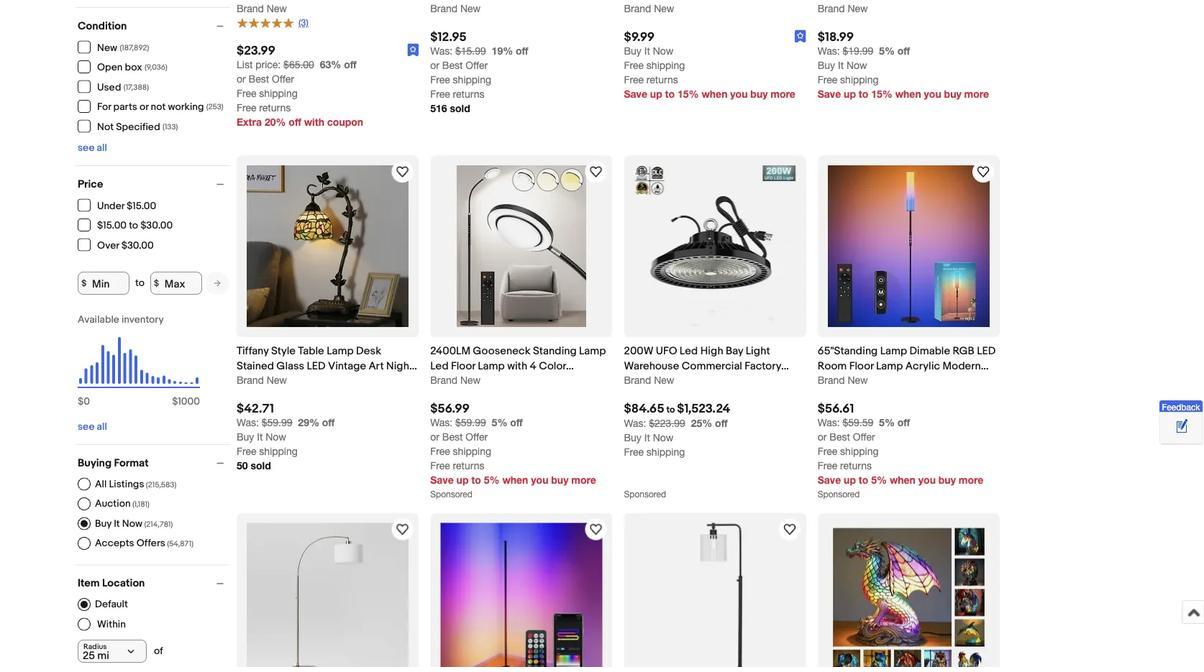 Task type: vqa. For each thing, say whether or not it's contained in the screenshot.
Brand New 10K Yellow Gold 2Mm-7.5Mm Cuban Curb Link Chain Necklace16"-30" Hollow link
no



Task type: locate. For each thing, give the bounding box(es) containing it.
see for price
[[78, 421, 95, 433]]

sold right 516
[[450, 103, 470, 115]]

offer inside $56.99 was: $59.99 5% off or best offer free shipping free returns save up to 5% when you buy more
[[466, 431, 488, 443]]

None text field
[[431, 45, 486, 57], [818, 45, 874, 57], [237, 59, 314, 71], [237, 417, 293, 429], [431, 417, 486, 429], [818, 417, 874, 429], [431, 45, 486, 57], [818, 45, 874, 57], [237, 59, 314, 71], [237, 417, 293, 429], [431, 417, 486, 429], [818, 417, 874, 429]]

with inside 2400lm gooseneck standing lamp led floor lamp with 4 color temperature & remote
[[507, 360, 528, 373]]

$12.95 was: $15.99 19% off or best offer free shipping free returns 516 sold
[[431, 30, 529, 115]]

all listings (215,583)
[[95, 478, 177, 491]]

1 vertical spatial led
[[307, 360, 326, 373]]

1 vertical spatial see all button
[[78, 421, 107, 433]]

off right 20%
[[289, 116, 301, 128]]

warehouse
[[624, 360, 680, 373]]

brand down warehouse
[[624, 374, 652, 386]]

used (17,388)
[[97, 81, 149, 94]]

or inside $12.95 was: $15.99 19% off or best offer free shipping free returns 516 sold
[[431, 60, 440, 71]]

was: for $12.95
[[431, 45, 453, 57]]

shipping inside $12.95 was: $15.99 19% off or best offer free shipping free returns 516 sold
[[453, 74, 492, 86]]

was: up 50
[[237, 417, 259, 429]]

new up (3) link
[[267, 3, 287, 14]]

0 horizontal spatial led
[[307, 360, 326, 373]]

2 horizontal spatial light
[[746, 345, 770, 358]]

was: down 'temperature'
[[431, 417, 453, 429]]

you inside the $18.99 was: $19.99 5% off buy it now free shipping save up to 15% when you buy more
[[924, 88, 942, 100]]

65"standing lamp dimable rgb led room floor lamp acrylic modern style 1500 lumen link
[[818, 344, 1000, 388]]

1 horizontal spatial led
[[977, 345, 996, 358]]

color
[[539, 360, 566, 373]]

off right 19%
[[516, 45, 529, 57]]

5% for $56.99
[[492, 417, 508, 429]]

1 horizontal spatial sold
[[450, 103, 470, 115]]

led right 'ufo'
[[680, 345, 698, 358]]

see all down not
[[78, 142, 107, 154]]

save down $18.99
[[818, 88, 841, 100]]

0 horizontal spatial led
[[431, 360, 449, 373]]

or for $56.61
[[818, 431, 827, 443]]

1 vertical spatial style
[[818, 375, 843, 388]]

floor up 1500
[[850, 360, 874, 373]]

shipping down $19.99
[[841, 74, 879, 86]]

returns inside $56.99 was: $59.99 5% off or best offer free shipping free returns save up to 5% when you buy more
[[453, 460, 485, 472]]

to
[[665, 88, 675, 100], [859, 88, 869, 100], [129, 220, 138, 232], [135, 277, 145, 290], [667, 404, 675, 416], [472, 474, 481, 486], [859, 474, 869, 486]]

(1,181)
[[132, 500, 150, 510]]

off inside $12.95 was: $15.99 19% off or best offer free shipping free returns 516 sold
[[516, 45, 529, 57]]

available inventory
[[78, 314, 164, 326]]

shipping down $9.99
[[647, 60, 685, 71]]

$15.00 inside under $15.00 link
[[127, 200, 156, 212]]

best inside $12.95 was: $15.99 19% off or best offer free shipping free returns 516 sold
[[442, 60, 463, 71]]

save inside $56.61 was: $59.59 5% off or best offer free shipping free returns save up to 5% when you buy more
[[818, 474, 841, 486]]

returns down $59.59
[[841, 460, 872, 472]]

when
[[702, 88, 728, 100], [896, 88, 922, 100], [503, 474, 529, 486], [890, 474, 916, 486]]

art
[[369, 360, 384, 373]]

best
[[442, 60, 463, 71], [249, 73, 269, 85], [442, 431, 463, 443], [830, 431, 851, 443]]

floor inside 2400lm gooseneck standing lamp led floor lamp with 4 color temperature & remote
[[451, 360, 476, 373]]

led down the table in the bottom of the page
[[307, 360, 326, 373]]

best down $59.59
[[830, 431, 851, 443]]

1 vertical spatial led
[[431, 360, 449, 373]]

industry
[[624, 375, 664, 388]]

was: for $56.99
[[431, 417, 453, 429]]

offers
[[136, 538, 165, 550]]

save down $56.99
[[431, 474, 454, 486]]

new
[[267, 3, 287, 14], [461, 3, 481, 14], [654, 3, 675, 14], [848, 3, 868, 14], [97, 42, 117, 54], [267, 374, 287, 386], [461, 374, 481, 386], [654, 374, 675, 386], [848, 374, 868, 386]]

fxture
[[693, 375, 724, 388]]

1 see all button from the top
[[78, 142, 107, 154]]

offer
[[466, 60, 488, 71], [272, 73, 294, 85], [466, 431, 488, 443], [853, 431, 876, 443]]

see all for price
[[78, 421, 107, 433]]

&
[[495, 375, 503, 388]]

1 floor from the left
[[451, 360, 476, 373]]

buy inside $42.71 was: $59.99 29% off buy it now free shipping 50 sold
[[237, 431, 254, 443]]

see all button down not
[[78, 142, 107, 154]]

see all button down 0
[[78, 421, 107, 433]]

offer inside $12.95 was: $15.99 19% off or best offer free shipping free returns 516 sold
[[466, 60, 488, 71]]

shipping inside $56.61 was: $59.59 5% off or best offer free shipping free returns save up to 5% when you buy more
[[841, 445, 879, 457]]

1 15% from the left
[[678, 88, 699, 100]]

was: left $59.59
[[818, 417, 840, 429]]

$59.99 inside $42.71 was: $59.99 29% off buy it now free shipping 50 sold
[[262, 417, 293, 429]]

room
[[818, 360, 847, 373]]

save down $9.99
[[624, 88, 648, 100]]

style down room
[[818, 375, 843, 388]]

2 all from the top
[[97, 421, 107, 433]]

was: inside $56.99 was: $59.99 5% off or best offer free shipping free returns save up to 5% when you buy more
[[431, 417, 453, 429]]

light up 'factory'
[[746, 345, 770, 358]]

$59.99 left 29%
[[262, 417, 293, 429]]

all down not
[[97, 142, 107, 154]]

$56.99
[[431, 402, 470, 417]]

shipping down $15.99
[[453, 74, 492, 86]]

best for $12.95
[[442, 60, 463, 71]]

returns down $56.99
[[453, 460, 485, 472]]

floor up 'temperature'
[[451, 360, 476, 373]]

1 horizontal spatial led
[[680, 345, 698, 358]]

(3)
[[299, 17, 309, 28]]

accepts offers (54,871)
[[95, 538, 194, 550]]

$30.00
[[140, 220, 173, 232], [121, 240, 154, 252]]

2400lm gooseneck standing lamp led floor lamp with 4 color temperature & remote image
[[457, 166, 586, 328]]

$59.99 down 'temperature'
[[456, 417, 486, 429]]

style
[[271, 345, 296, 358], [818, 375, 843, 388]]

to inside the $18.99 was: $19.99 5% off buy it now free shipping save up to 15% when you buy more
[[859, 88, 869, 100]]

animal table lamp series stained stained night light retro desk lamps gift image
[[828, 524, 990, 668]]

1 see all from the top
[[78, 142, 107, 154]]

0 horizontal spatial 15%
[[678, 88, 699, 100]]

0 vertical spatial style
[[271, 345, 296, 358]]

1 vertical spatial with
[[507, 360, 528, 373]]

$12.95
[[431, 30, 467, 45]]

see all button
[[78, 142, 107, 154], [78, 421, 107, 433]]

it inside $42.71 was: $59.99 29% off buy it now free shipping 50 sold
[[257, 431, 263, 443]]

arc floor lamp silver  - project 62 image
[[247, 524, 409, 668]]

best down $56.99
[[442, 431, 463, 443]]

0 vertical spatial see all button
[[78, 142, 107, 154]]

new up $18.99
[[848, 3, 868, 14]]

$15.00
[[127, 200, 156, 212], [97, 220, 127, 232]]

shipping inside $42.71 was: $59.99 29% off buy it now free shipping 50 sold
[[259, 445, 298, 457]]

for
[[97, 101, 111, 113]]

0 vertical spatial all
[[97, 142, 107, 154]]

0 horizontal spatial style
[[271, 345, 296, 358]]

led inside 2400lm gooseneck standing lamp led floor lamp with 4 color temperature & remote
[[431, 360, 449, 373]]

buy inside the $18.99 was: $19.99 5% off buy it now free shipping save up to 15% when you buy more
[[818, 60, 836, 71]]

save down $56.61
[[818, 474, 841, 486]]

off inside the $18.99 was: $19.99 5% off buy it now free shipping save up to 15% when you buy more
[[898, 45, 911, 57]]

see all button for price
[[78, 421, 107, 433]]

when inside $56.99 was: $59.99 5% off or best offer free shipping free returns save up to 5% when you buy more
[[503, 474, 529, 486]]

best inside $56.99 was: $59.99 5% off or best offer free shipping free returns save up to 5% when you buy more
[[442, 431, 463, 443]]

1 horizontal spatial style
[[818, 375, 843, 388]]

returns inside list price: $65.00 63% off or best offer free shipping free returns extra 20% off with coupon
[[259, 102, 291, 114]]

all
[[97, 142, 107, 154], [97, 421, 107, 433]]

see all for condition
[[78, 142, 107, 154]]

free inside the $18.99 was: $19.99 5% off buy it now free shipping save up to 15% when you buy more
[[818, 74, 838, 86]]

15%
[[678, 88, 699, 100], [872, 88, 893, 100]]

buying format button
[[78, 457, 230, 470]]

you inside $56.61 was: $59.59 5% off or best offer free shipping free returns save up to 5% when you buy more
[[919, 474, 936, 486]]

15% inside the $18.99 was: $19.99 5% off buy it now free shipping save up to 15% when you buy more
[[872, 88, 893, 100]]

1000
[[178, 396, 200, 408]]

lumen
[[871, 375, 904, 388]]

(214,781)
[[144, 520, 173, 529]]

brand down stained
[[237, 374, 264, 386]]

0 horizontal spatial light
[[237, 375, 261, 388]]

none text field containing was:
[[624, 418, 686, 430]]

was: inside the $18.99 was: $19.99 5% off buy it now free shipping save up to 15% when you buy more
[[818, 45, 840, 57]]

buy
[[624, 45, 642, 57], [818, 60, 836, 71], [237, 431, 254, 443], [624, 432, 642, 444], [95, 518, 112, 530]]

light left fxture
[[667, 375, 691, 388]]

returns inside $56.61 was: $59.59 5% off or best offer free shipping free returns save up to 5% when you buy more
[[841, 460, 872, 472]]

offer down $56.99
[[466, 431, 488, 443]]

buy inside the $18.99 was: $19.99 5% off buy it now free shipping save up to 15% when you buy more
[[945, 88, 962, 100]]

standing
[[533, 345, 577, 358]]

5%
[[879, 45, 895, 57], [492, 417, 508, 429], [879, 417, 895, 429], [484, 474, 500, 486], [872, 474, 887, 486]]

up inside $56.61 was: $59.59 5% off or best offer free shipping free returns save up to 5% when you buy more
[[844, 474, 856, 486]]

4
[[530, 360, 537, 373]]

default
[[95, 599, 128, 611]]

free
[[624, 60, 644, 71], [431, 74, 450, 86], [624, 74, 644, 86], [818, 74, 838, 86], [237, 88, 257, 99], [431, 88, 450, 100], [237, 102, 257, 114], [237, 445, 257, 457], [431, 445, 450, 457], [818, 445, 838, 457], [624, 447, 644, 458], [431, 460, 450, 472], [818, 460, 838, 472]]

2 see from the top
[[78, 421, 95, 433]]

off inside $56.61 was: $59.59 5% off or best offer free shipping free returns save up to 5% when you buy more
[[898, 417, 911, 429]]

led
[[680, 345, 698, 358], [431, 360, 449, 373]]

item location button
[[78, 578, 230, 590]]

now inside $42.71 was: $59.99 29% off buy it now free shipping 50 sold
[[266, 431, 286, 443]]

0 vertical spatial with
[[304, 116, 325, 128]]

see all down 0
[[78, 421, 107, 433]]

$ 0
[[78, 396, 90, 408]]

led right the rgb
[[977, 345, 996, 358]]

0 vertical spatial see
[[78, 142, 95, 154]]

night
[[386, 360, 413, 373]]

0 vertical spatial $15.00
[[127, 200, 156, 212]]

$15.00 up $15.00 to $30.00
[[127, 200, 156, 212]]

1 vertical spatial see
[[78, 421, 95, 433]]

ufo
[[656, 345, 678, 358]]

$30.00 down under $15.00
[[140, 220, 173, 232]]

to inside 'link'
[[129, 220, 138, 232]]

light down stained
[[237, 375, 261, 388]]

see up price
[[78, 142, 95, 154]]

sold inside $42.71 was: $59.99 29% off buy it now free shipping 50 sold
[[251, 460, 271, 472]]

dimable
[[910, 345, 951, 358]]

watch hudson floor lamp black - threshold image
[[781, 521, 799, 539]]

returns
[[647, 74, 678, 86], [453, 88, 485, 100], [259, 102, 291, 114], [453, 460, 485, 472], [841, 460, 872, 472]]

returns down $9.99
[[647, 74, 678, 86]]

None text field
[[624, 418, 686, 430]]

shipping down "$42.71"
[[259, 445, 298, 457]]

(215,583)
[[146, 481, 177, 490]]

shipping inside list price: $65.00 63% off or best offer free shipping free returns extra 20% off with coupon
[[259, 88, 298, 99]]

offer down $15.99
[[466, 60, 488, 71]]

was: left $15.99
[[431, 45, 453, 57]]

you inside buy it now free shipping free returns save up to 15% when you buy more
[[731, 88, 748, 100]]

brand new down 2400lm
[[431, 374, 481, 386]]

more inside the $18.99 was: $19.99 5% off buy it now free shipping save up to 15% when you buy more
[[965, 88, 990, 100]]

with left 4
[[507, 360, 528, 373]]

offer inside list price: $65.00 63% off or best offer free shipping free returns extra 20% off with coupon
[[272, 73, 294, 85]]

light inside tiffany style table lamp desk stained glass led vintage art night light decor
[[237, 375, 261, 388]]

was: inside $84.65 to $1,523.24 was: $223.99 25% off buy it now free shipping
[[624, 418, 646, 430]]

best for $56.61
[[830, 431, 851, 443]]

was: left $19.99
[[818, 45, 840, 57]]

2 floor from the left
[[850, 360, 874, 373]]

sold right 50
[[251, 460, 271, 472]]

(9,036)
[[145, 63, 168, 72]]

with left coupon
[[304, 116, 325, 128]]

not
[[97, 121, 114, 133]]

returns down $15.99
[[453, 88, 485, 100]]

1 horizontal spatial $59.99
[[456, 417, 486, 429]]

it inside $84.65 to $1,523.24 was: $223.99 25% off buy it now free shipping
[[645, 432, 650, 444]]

 (1,181) Items text field
[[131, 500, 150, 510]]

shipping inside $56.99 was: $59.99 5% off or best offer free shipping free returns save up to 5% when you buy more
[[453, 445, 492, 457]]

$15.00 up over $30.00 link
[[97, 220, 127, 232]]

tiffany style table lamp desk stained glass led vintage art night light decor heading
[[237, 345, 417, 388]]

price
[[78, 178, 103, 191]]

1 $59.99 from the left
[[262, 417, 293, 429]]

up
[[650, 88, 663, 100], [844, 88, 856, 100], [457, 474, 469, 486], [844, 474, 856, 486]]

0 horizontal spatial with
[[304, 116, 325, 128]]

all for price
[[97, 421, 107, 433]]

shipping up 20%
[[259, 88, 298, 99]]

with
[[304, 116, 325, 128], [507, 360, 528, 373]]

0 vertical spatial $30.00
[[140, 220, 173, 232]]

brand
[[237, 3, 264, 14], [431, 3, 458, 14], [624, 3, 652, 14], [818, 3, 845, 14], [237, 374, 264, 386], [431, 374, 458, 386], [624, 374, 652, 386], [818, 374, 845, 386]]

200w
[[624, 345, 654, 358]]

returns for list
[[259, 102, 291, 114]]

Maximum Value in $ text field
[[150, 272, 202, 295]]

see
[[78, 142, 95, 154], [78, 421, 95, 433]]

was: inside $12.95 was: $15.99 19% off or best offer free shipping free returns 516 sold
[[431, 45, 453, 57]]

when inside the $18.99 was: $19.99 5% off buy it now free shipping save up to 15% when you buy more
[[896, 88, 922, 100]]

now inside buy it now free shipping free returns save up to 15% when you buy more
[[653, 45, 674, 57]]

or inside list price: $65.00 63% off or best offer free shipping free returns extra 20% off with coupon
[[237, 73, 246, 85]]

off down the remote at the bottom of page
[[510, 417, 523, 429]]

floor inside 65"standing lamp dimable rgb led room floor lamp acrylic modern style 1500 lumen
[[850, 360, 874, 373]]

off for $42.71
[[322, 417, 335, 429]]

light
[[746, 345, 770, 358], [237, 375, 261, 388], [667, 375, 691, 388]]

under
[[97, 200, 124, 212]]

off right 25%
[[715, 418, 728, 430]]

offer inside $56.61 was: $59.59 5% off or best offer free shipping free returns save up to 5% when you buy more
[[853, 431, 876, 443]]

 (54,871) Items text field
[[165, 540, 194, 549]]

auction
[[95, 498, 131, 510]]

$59.59
[[843, 417, 874, 429]]

returns up 20%
[[259, 102, 291, 114]]

2 15% from the left
[[872, 88, 893, 100]]

best inside $56.61 was: $59.59 5% off or best offer free shipping free returns save up to 5% when you buy more
[[830, 431, 851, 443]]

led down 2400lm
[[431, 360, 449, 373]]

was: inside $56.61 was: $59.59 5% off or best offer free shipping free returns save up to 5% when you buy more
[[818, 417, 840, 429]]

200w ufo led high bay light warehouse commercial factory industry light fxture heading
[[624, 345, 789, 388]]

$30.00 down $15.00 to $30.00
[[121, 240, 154, 252]]

watch tiffany style table lamp desk stained glass led vintage art night light decor image
[[394, 163, 411, 181]]

$59.99 inside $56.99 was: $59.99 5% off or best offer free shipping free returns save up to 5% when you buy more
[[456, 417, 486, 429]]

offer down $59.59
[[853, 431, 876, 443]]

price button
[[78, 178, 230, 191]]

shipping down $59.59
[[841, 445, 879, 457]]

location
[[102, 578, 145, 590]]

was:
[[431, 45, 453, 57], [818, 45, 840, 57], [237, 417, 259, 429], [431, 417, 453, 429], [818, 417, 840, 429], [624, 418, 646, 430]]

shipping inside $84.65 to $1,523.24 was: $223.99 25% off buy it now free shipping
[[647, 447, 685, 458]]

under $15.00 link
[[78, 199, 157, 212]]

1 horizontal spatial with
[[507, 360, 528, 373]]

brand new up (3) link
[[237, 3, 287, 14]]

1 vertical spatial see all
[[78, 421, 107, 433]]

or inside $56.99 was: $59.99 5% off or best offer free shipping free returns save up to 5% when you buy more
[[431, 431, 440, 443]]

style up glass
[[271, 345, 296, 358]]

was: inside $42.71 was: $59.99 29% off buy it now free shipping 50 sold
[[237, 417, 259, 429]]

1 vertical spatial $15.00
[[97, 220, 127, 232]]

Minimum Value in $ text field
[[78, 272, 130, 295]]

off down lumen in the bottom right of the page
[[898, 417, 911, 429]]

offer for $56.61
[[853, 431, 876, 443]]

0 vertical spatial sold
[[450, 103, 470, 115]]

or inside $56.61 was: $59.59 5% off or best offer free shipping free returns save up to 5% when you buy more
[[818, 431, 827, 443]]

watch 2400lm gooseneck standing lamp led floor lamp with 4 color temperature & remote image
[[588, 163, 605, 181]]

all up buying on the left of page
[[97, 421, 107, 433]]

0 horizontal spatial $59.99
[[262, 417, 293, 429]]

1 see from the top
[[78, 142, 95, 154]]

new left lumen in the bottom right of the page
[[848, 374, 868, 386]]

0 horizontal spatial sold
[[251, 460, 271, 472]]

save
[[624, 88, 648, 100], [818, 88, 841, 100], [431, 474, 454, 486], [818, 474, 841, 486]]

$
[[81, 278, 86, 289], [154, 278, 159, 289], [78, 396, 84, 408], [172, 396, 178, 408]]

off right $19.99
[[898, 45, 911, 57]]

when inside buy it now free shipping free returns save up to 15% when you buy more
[[702, 88, 728, 100]]

2 see all from the top
[[78, 421, 107, 433]]

up inside the $18.99 was: $19.99 5% off buy it now free shipping save up to 15% when you buy more
[[844, 88, 856, 100]]

shipping down $56.99
[[453, 445, 492, 457]]

0 horizontal spatial floor
[[451, 360, 476, 373]]

new down glass
[[267, 374, 287, 386]]

5% for $56.61
[[879, 417, 895, 429]]

or down list
[[237, 73, 246, 85]]

$18.99
[[818, 30, 854, 45]]

best down price:
[[249, 73, 269, 85]]

tiffany style table lamp desk stained glass led vintage art night light decor image
[[247, 166, 409, 328]]

buy it now free shipping free returns save up to 15% when you buy more
[[624, 45, 796, 100]]

shipping down $223.99
[[647, 447, 685, 458]]

was: for $56.61
[[818, 417, 840, 429]]

or down $56.99
[[431, 431, 440, 443]]

off for list
[[344, 59, 357, 71]]

best inside list price: $65.00 63% off or best offer free shipping free returns extra 20% off with coupon
[[249, 73, 269, 85]]

brand new
[[237, 3, 287, 14], [431, 3, 481, 14], [624, 3, 675, 14], [818, 3, 868, 14], [237, 374, 287, 386], [431, 374, 481, 386], [624, 374, 675, 386], [818, 374, 868, 386]]

off right 29%
[[322, 417, 335, 429]]

$ up available
[[81, 278, 86, 289]]

new (187,892)
[[97, 42, 149, 54]]

new up open
[[97, 42, 117, 54]]

 (215,583) Items text field
[[144, 481, 177, 490]]

1 horizontal spatial floor
[[850, 360, 874, 373]]

you
[[731, 88, 748, 100], [924, 88, 942, 100], [531, 474, 549, 486], [919, 474, 936, 486]]

with inside list price: $65.00 63% off or best offer free shipping free returns extra 20% off with coupon
[[304, 116, 325, 128]]

0 vertical spatial see all
[[78, 142, 107, 154]]

1 vertical spatial all
[[97, 421, 107, 433]]

off
[[516, 45, 529, 57], [898, 45, 911, 57], [344, 59, 357, 71], [289, 116, 301, 128], [322, 417, 335, 429], [510, 417, 523, 429], [898, 417, 911, 429], [715, 418, 728, 430]]

see down 0
[[78, 421, 95, 433]]

best down $15.99
[[442, 60, 463, 71]]

or down '$12.95'
[[431, 60, 440, 71]]

0 vertical spatial led
[[977, 345, 996, 358]]

2 $59.99 from the left
[[456, 417, 486, 429]]

1 vertical spatial sold
[[251, 460, 271, 472]]

1 horizontal spatial 15%
[[872, 88, 893, 100]]

was: down $84.65
[[624, 418, 646, 430]]

now inside the $18.99 was: $19.99 5% off buy it now free shipping save up to 15% when you buy more
[[847, 60, 868, 71]]

see all
[[78, 142, 107, 154], [78, 421, 107, 433]]

more
[[771, 88, 796, 100], [965, 88, 990, 100], [572, 474, 596, 486], [959, 474, 984, 486]]

0 vertical spatial led
[[680, 345, 698, 358]]

offer down price:
[[272, 73, 294, 85]]

or down $56.61
[[818, 431, 827, 443]]

off inside $42.71 was: $59.99 29% off buy it now free shipping 50 sold
[[322, 417, 335, 429]]

5% inside the $18.99 was: $19.99 5% off buy it now free shipping save up to 15% when you buy more
[[879, 45, 895, 57]]

2 see all button from the top
[[78, 421, 107, 433]]

1 all from the top
[[97, 142, 107, 154]]

shipping inside buy it now free shipping free returns save up to 15% when you buy more
[[647, 60, 685, 71]]

watch arc floor lamp silver  - project 62 image
[[394, 521, 411, 539]]

returns inside $12.95 was: $15.99 19% off or best offer free shipping free returns 516 sold
[[453, 88, 485, 100]]

off right 63%
[[344, 59, 357, 71]]

new up $9.99
[[654, 3, 675, 14]]

brand new down warehouse
[[624, 374, 675, 386]]

off inside $56.99 was: $59.99 5% off or best offer free shipping free returns save up to 5% when you buy more
[[510, 417, 523, 429]]

returns for $12.95
[[453, 88, 485, 100]]



Task type: describe. For each thing, give the bounding box(es) containing it.
1 vertical spatial $30.00
[[121, 240, 154, 252]]

open box (9,036)
[[97, 62, 168, 74]]

condition button
[[78, 19, 230, 32]]

shipping for $12.95
[[453, 74, 492, 86]]

save inside the $18.99 was: $19.99 5% off buy it now free shipping save up to 15% when you buy more
[[818, 88, 841, 100]]

15% inside buy it now free shipping free returns save up to 15% when you buy more
[[678, 88, 699, 100]]

item
[[78, 578, 100, 590]]

2400lm gooseneck standing lamp led floor lamp with 4 color temperature & remote link
[[431, 344, 613, 388]]

63%
[[320, 59, 341, 71]]

see all button for condition
[[78, 142, 107, 154]]

more inside $56.99 was: $59.99 5% off or best offer free shipping free returns save up to 5% when you buy more
[[572, 474, 596, 486]]

best for $56.99
[[442, 431, 463, 443]]

desk
[[356, 345, 381, 358]]

$15.00 to $30.00 link
[[78, 219, 174, 232]]

commercial
[[682, 360, 743, 373]]

style inside tiffany style table lamp desk stained glass led vintage art night light decor
[[271, 345, 296, 358]]

shipping for $18.99
[[841, 74, 879, 86]]

shipping for $56.61
[[841, 445, 879, 457]]

new left &
[[461, 374, 481, 386]]

65"standing lamp dimable rgb led room floor lamp acrylic modern style 1500 lumen image
[[828, 166, 990, 328]]

$42.71 was: $59.99 29% off buy it now free shipping 50 sold
[[237, 402, 335, 472]]

$56.61
[[818, 402, 855, 417]]

was: for $42.71
[[237, 417, 259, 429]]

(54,871)
[[167, 540, 194, 549]]

65"standing
[[818, 345, 878, 358]]

gooseneck
[[473, 345, 531, 358]]

watch 65"standing lamp dimable rgb led room floor lamp acrylic modern style 1500 lumen image
[[975, 163, 992, 181]]

$84.65
[[624, 402, 665, 417]]

accepts
[[95, 538, 134, 550]]

new up '$12.95'
[[461, 3, 481, 14]]

all for condition
[[97, 142, 107, 154]]

more inside buy it now free shipping free returns save up to 15% when you buy more
[[771, 88, 796, 100]]

2400lm gooseneck standing lamp led floor lamp with 4 color temperature & remote heading
[[431, 345, 606, 388]]

to inside $56.99 was: $59.99 5% off or best offer free shipping free returns save up to 5% when you buy more
[[472, 474, 481, 486]]

$19.99
[[843, 45, 874, 57]]

65"standing lamp dimable rgb led room floor lamp acrylic modern style 1500 lumen heading
[[818, 345, 996, 388]]

off for $56.61
[[898, 417, 911, 429]]

decor
[[264, 375, 294, 388]]

style inside 65"standing lamp dimable rgb led room floor lamp acrylic modern style 1500 lumen
[[818, 375, 843, 388]]

$ up inventory
[[154, 278, 159, 289]]

to inside buy it now free shipping free returns save up to 15% when you buy more
[[665, 88, 675, 100]]

or left not
[[140, 101, 149, 113]]

2400lm
[[431, 345, 471, 358]]

$ up buying on the left of page
[[78, 396, 84, 408]]

$ up buying format dropdown button
[[172, 396, 178, 408]]

listings
[[109, 478, 144, 491]]

price:
[[256, 59, 281, 71]]

graph of available inventory between $0 and $1000+ image
[[78, 314, 200, 415]]

offer for $12.95
[[466, 60, 488, 71]]

tiffany
[[237, 345, 269, 358]]

brand new up $18.99
[[818, 3, 868, 14]]

brand up '$12.95'
[[431, 3, 458, 14]]

modern
[[943, 360, 981, 373]]

$84.65 to $1,523.24 was: $223.99 25% off buy it now free shipping
[[624, 402, 731, 458]]

lamp inside tiffany style table lamp desk stained glass led vintage art night light decor
[[327, 345, 354, 358]]

watch 56" rgb led corner floor lamp rgbic ambient light app diy rf dimmable music sync image
[[588, 521, 605, 539]]

returns for $56.61
[[841, 460, 872, 472]]

working
[[168, 101, 204, 113]]

available
[[78, 314, 119, 326]]

56" rgb led corner floor lamp rgbic ambient light app diy rf dimmable music sync image
[[441, 524, 603, 668]]

open
[[97, 62, 123, 74]]

best for list
[[249, 73, 269, 85]]

save inside buy it now free shipping free returns save up to 15% when you buy more
[[624, 88, 648, 100]]

off inside $84.65 to $1,523.24 was: $223.99 25% off buy it now free shipping
[[715, 418, 728, 430]]

used
[[97, 81, 121, 94]]

list price: $65.00 63% off or best offer free shipping free returns extra 20% off with coupon
[[237, 59, 364, 128]]

off for $18.99
[[898, 45, 911, 57]]

glass
[[277, 360, 305, 373]]

$15.99
[[456, 45, 486, 57]]

temperature
[[431, 375, 493, 388]]

off for $12.95
[[516, 45, 529, 57]]

2400lm gooseneck standing lamp led floor lamp with 4 color temperature & remote
[[431, 345, 606, 388]]

tiffany style table lamp desk stained glass led vintage art night light decor
[[237, 345, 413, 388]]

25%
[[691, 418, 713, 430]]

returns for $56.99
[[453, 460, 485, 472]]

(133)
[[163, 122, 178, 132]]

buy inside buy it now free shipping free returns save up to 15% when you buy more
[[751, 88, 768, 100]]

5% for $18.99
[[879, 45, 895, 57]]

not specified (133)
[[97, 121, 178, 133]]

(253)
[[206, 103, 224, 112]]

brand new up '$12.95'
[[431, 3, 481, 14]]

offer for $56.99
[[466, 431, 488, 443]]

or for $56.99
[[431, 431, 440, 443]]

to inside $56.61 was: $59.59 5% off or best offer free shipping free returns save up to 5% when you buy more
[[859, 474, 869, 486]]

buy inside buy it now free shipping free returns save up to 15% when you buy more
[[624, 45, 642, 57]]

was: for $18.99
[[818, 45, 840, 57]]

$1,523.24
[[677, 402, 731, 417]]

200w ufo led high bay light warehouse commercial factory industry light fxture link
[[624, 344, 807, 388]]

$15.00 inside $15.00 to $30.00 'link'
[[97, 220, 127, 232]]

brand down room
[[818, 374, 845, 386]]

when inside $56.61 was: $59.59 5% off or best offer free shipping free returns save up to 5% when you buy more
[[890, 474, 916, 486]]

it inside buy it now free shipping free returns save up to 15% when you buy more
[[645, 45, 650, 57]]

buy inside $56.61 was: $59.59 5% off or best offer free shipping free returns save up to 5% when you buy more
[[939, 474, 956, 486]]

parts
[[113, 101, 137, 113]]

or for $12.95
[[431, 60, 440, 71]]

$9.99
[[624, 30, 655, 45]]

or for list
[[237, 73, 246, 85]]

$30.00 inside 'link'
[[140, 220, 173, 232]]

buy it now (214,781)
[[95, 518, 173, 530]]

it inside the $18.99 was: $19.99 5% off buy it now free shipping save up to 15% when you buy more
[[838, 60, 844, 71]]

of
[[154, 646, 163, 658]]

feedback
[[1163, 402, 1201, 412]]

(17,388)
[[124, 83, 149, 92]]

over $30.00 link
[[78, 239, 155, 252]]

led inside 65"standing lamp dimable rgb led room floor lamp acrylic modern style 1500 lumen
[[977, 345, 996, 358]]

under $15.00
[[97, 200, 156, 212]]

shipping for list
[[259, 88, 298, 99]]

new down warehouse
[[654, 374, 675, 386]]

list
[[237, 59, 253, 71]]

brand down 2400lm
[[431, 374, 458, 386]]

more inside $56.61 was: $59.59 5% off or best offer free shipping free returns save up to 5% when you buy more
[[959, 474, 984, 486]]

65"standing lamp dimable rgb led room floor lamp acrylic modern style 1500 lumen
[[818, 345, 996, 388]]

auction (1,181)
[[95, 498, 150, 510]]

brand up $18.99
[[818, 3, 845, 14]]

not
[[151, 101, 166, 113]]

returns inside buy it now free shipping free returns save up to 15% when you buy more
[[647, 74, 678, 86]]

see for condition
[[78, 142, 95, 154]]

table
[[298, 345, 324, 358]]

over $30.00
[[97, 240, 154, 252]]

free inside $84.65 to $1,523.24 was: $223.99 25% off buy it now free shipping
[[624, 447, 644, 458]]

brand new down stained
[[237, 374, 287, 386]]

$18.99 was: $19.99 5% off buy it now free shipping save up to 15% when you buy more
[[818, 30, 990, 100]]

50
[[237, 460, 248, 472]]

off for $56.99
[[510, 417, 523, 429]]

 (214,781) Items text field
[[143, 520, 173, 529]]

condition
[[78, 19, 127, 32]]

offer for list
[[272, 73, 294, 85]]

now inside $84.65 to $1,523.24 was: $223.99 25% off buy it now free shipping
[[653, 432, 674, 444]]

brand up $9.99
[[624, 3, 652, 14]]

specified
[[116, 121, 160, 133]]

high
[[701, 345, 724, 358]]

over
[[97, 240, 119, 252]]

brand up (3) link
[[237, 3, 264, 14]]

brand new down room
[[818, 374, 868, 386]]

(3) link
[[237, 16, 309, 29]]

200w ufo led high bay light warehouse commercial factory industry light fxture
[[624, 345, 782, 388]]

brand new up $9.99
[[624, 3, 675, 14]]

format
[[114, 457, 149, 470]]

1 horizontal spatial light
[[667, 375, 691, 388]]

bay
[[726, 345, 744, 358]]

up inside $56.99 was: $59.99 5% off or best offer free shipping free returns save up to 5% when you buy more
[[457, 474, 469, 486]]

save inside $56.99 was: $59.99 5% off or best offer free shipping free returns save up to 5% when you buy more
[[431, 474, 454, 486]]

sold inside $12.95 was: $15.99 19% off or best offer free shipping free returns 516 sold
[[450, 103, 470, 115]]

factory
[[745, 360, 782, 373]]

buy inside $84.65 to $1,523.24 was: $223.99 25% off buy it now free shipping
[[624, 432, 642, 444]]

19%
[[492, 45, 513, 57]]

to inside $84.65 to $1,523.24 was: $223.99 25% off buy it now free shipping
[[667, 404, 675, 416]]

$223.99
[[649, 418, 686, 430]]

$56.61 was: $59.59 5% off or best offer free shipping free returns save up to 5% when you buy more
[[818, 402, 984, 486]]

free inside $42.71 was: $59.99 29% off buy it now free shipping 50 sold
[[237, 445, 257, 457]]

$56.99 was: $59.99 5% off or best offer free shipping free returns save up to 5% when you buy more
[[431, 402, 596, 486]]

shipping for $56.99
[[453, 445, 492, 457]]

all
[[95, 478, 107, 491]]

200w ufo led high bay light warehouse commercial factory industry light fxture image
[[634, 166, 796, 328]]

up inside buy it now free shipping free returns save up to 15% when you buy more
[[650, 88, 663, 100]]

0
[[84, 396, 90, 408]]

$59.99 for $42.71
[[262, 417, 293, 429]]

(187,892)
[[120, 43, 149, 53]]

shipping for $42.71
[[259, 445, 298, 457]]

led inside tiffany style table lamp desk stained glass led vintage art night light decor
[[307, 360, 326, 373]]

tiffany style table lamp desk stained glass led vintage art night light decor link
[[237, 344, 419, 388]]

you inside $56.99 was: $59.99 5% off or best offer free shipping free returns save up to 5% when you buy more
[[531, 474, 549, 486]]

$59.99 for $56.99
[[456, 417, 486, 429]]

buying format
[[78, 457, 149, 470]]

remote
[[506, 375, 545, 388]]

hudson floor lamp black - threshold image
[[634, 524, 796, 668]]

led inside 200w ufo led high bay light warehouse commercial factory industry light fxture
[[680, 345, 698, 358]]

buy inside $56.99 was: $59.99 5% off or best offer free shipping free returns save up to 5% when you buy more
[[551, 474, 569, 486]]



